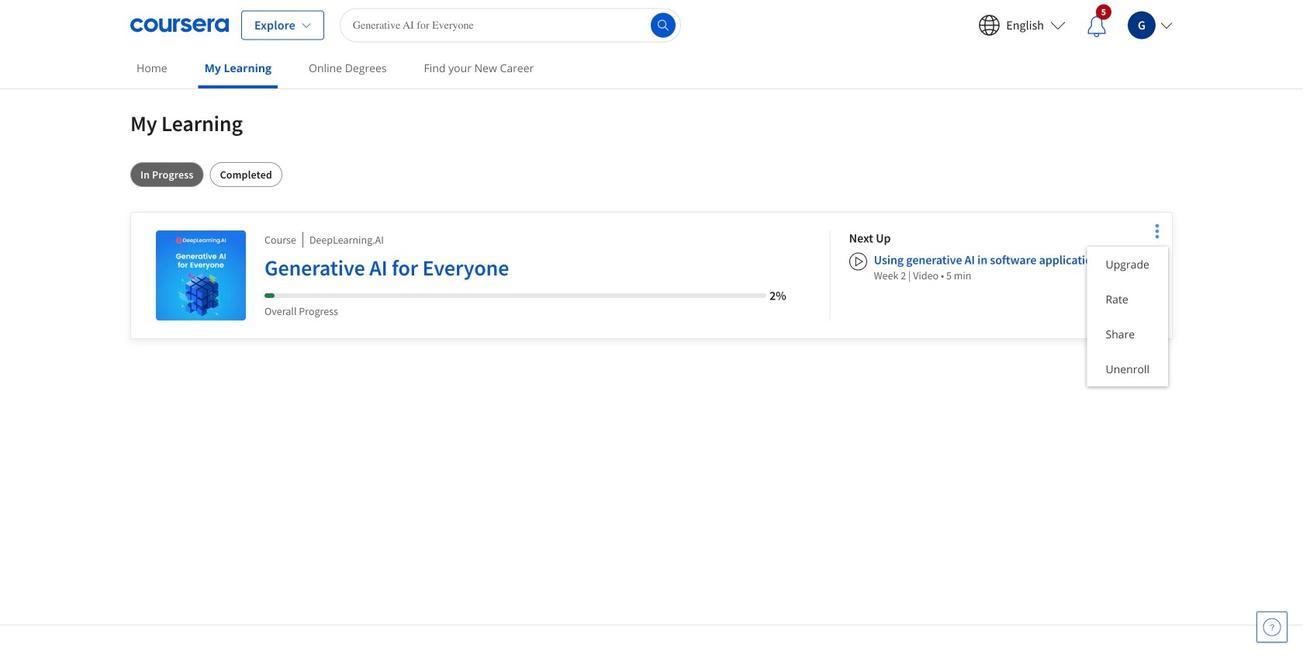 Task type: vqa. For each thing, say whether or not it's contained in the screenshot.
Online
no



Task type: describe. For each thing, give the bounding box(es) containing it.
coursera image
[[130, 13, 229, 38]]

more option for generative ai for everyone image
[[1147, 220, 1169, 242]]

1 menu item from the top
[[1088, 247, 1169, 282]]

4 menu item from the top
[[1088, 352, 1169, 387]]

2 menu item from the top
[[1088, 282, 1169, 317]]

generative ai for everyone image
[[156, 231, 246, 321]]



Task type: locate. For each thing, give the bounding box(es) containing it.
menu
[[1088, 247, 1169, 387]]

tab list
[[130, 162, 1173, 187]]

None search field
[[340, 8, 681, 42]]

help center image
[[1263, 618, 1282, 636]]

3 menu item from the top
[[1088, 317, 1169, 352]]

menu item
[[1088, 247, 1169, 282], [1088, 282, 1169, 317], [1088, 317, 1169, 352], [1088, 352, 1169, 387]]



